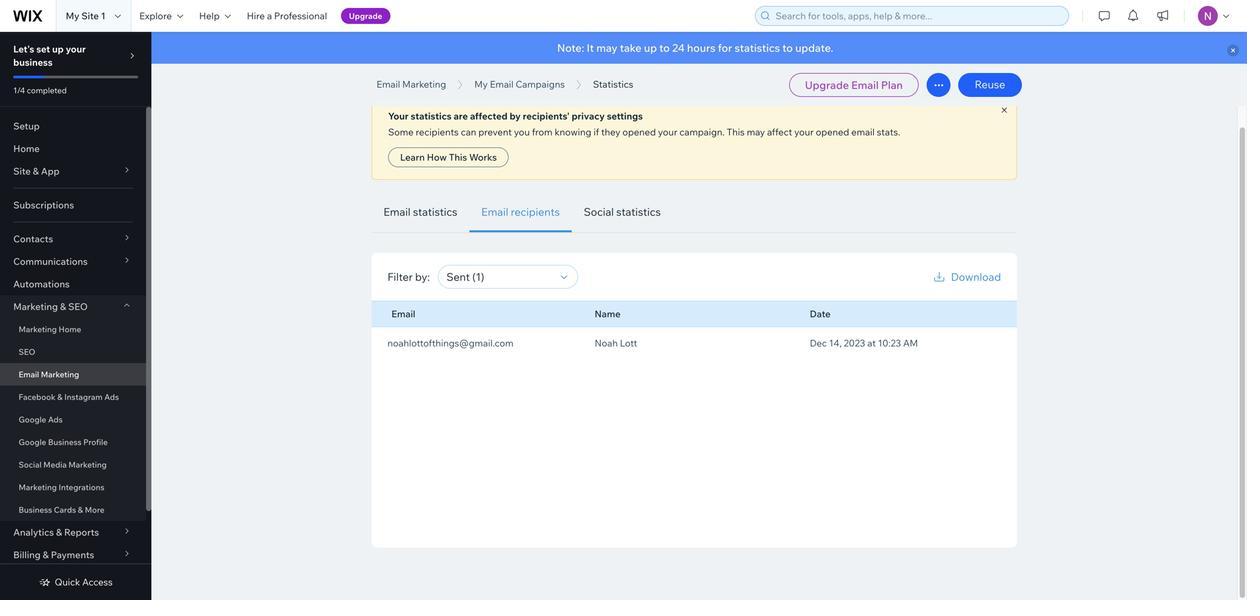 Task type: locate. For each thing, give the bounding box(es) containing it.
0 vertical spatial recipients
[[416, 126, 459, 138]]

email marketing link up facebook & instagram ads
[[0, 363, 146, 386]]

0 horizontal spatial recipients
[[416, 126, 459, 138]]

privacy
[[572, 110, 605, 122]]

this right campaign.
[[727, 126, 745, 138]]

1 horizontal spatial email marketing link
[[370, 74, 453, 94]]

& left more
[[78, 505, 83, 515]]

your right the set at left top
[[66, 43, 86, 55]]

1 vertical spatial my
[[475, 78, 488, 90]]

social media marketing link
[[0, 454, 146, 476]]

email down works
[[482, 205, 509, 219]]

site left app on the left top
[[13, 165, 31, 177]]

seo down marketing home
[[19, 347, 35, 357]]

seo inside 'popup button'
[[68, 301, 88, 313]]

email left plan
[[852, 78, 879, 92]]

1 horizontal spatial upgrade
[[805, 78, 849, 92]]

your right the affect
[[795, 126, 814, 138]]

email recipients button
[[470, 192, 572, 233]]

social inside button
[[584, 205, 614, 219]]

to left the "24"
[[660, 41, 670, 54]]

2 google from the top
[[19, 438, 46, 447]]

communications button
[[0, 250, 146, 273]]

analytics & reports
[[13, 527, 99, 539]]

prevent
[[479, 126, 512, 138]]

upgrade right professional
[[349, 11, 383, 21]]

date
[[810, 308, 831, 320]]

quick
[[55, 577, 80, 588]]

0 horizontal spatial your
[[66, 43, 86, 55]]

1 vertical spatial google
[[19, 438, 46, 447]]

1 google from the top
[[19, 415, 46, 425]]

& down business cards & more
[[56, 527, 62, 539]]

0 vertical spatial may
[[597, 41, 618, 54]]

seo down automations link
[[68, 301, 88, 313]]

home down marketing & seo 'popup button'
[[59, 325, 81, 335]]

home down setup
[[13, 143, 40, 154]]

0 vertical spatial my
[[66, 10, 79, 22]]

learn
[[400, 151, 425, 163]]

& right billing
[[43, 549, 49, 561]]

at
[[868, 338, 876, 349]]

1 horizontal spatial may
[[747, 126, 765, 138]]

filter by:
[[388, 270, 430, 284]]

upgrade inside button
[[349, 11, 383, 21]]

email up "facebook" on the bottom of page
[[19, 370, 39, 380]]

email up affected at the top left
[[490, 78, 514, 90]]

0 horizontal spatial social
[[19, 460, 42, 470]]

email statistics button
[[372, 192, 470, 233]]

contacts
[[13, 233, 53, 245]]

campaign.
[[680, 126, 725, 138]]

0 vertical spatial google
[[19, 415, 46, 425]]

email recipients
[[482, 205, 560, 219]]

recipients inside button
[[511, 205, 560, 219]]

my for my site 1
[[66, 10, 79, 22]]

email marketing link up the your
[[370, 74, 453, 94]]

ads up google business profile
[[48, 415, 63, 425]]

to
[[660, 41, 670, 54], [783, 41, 793, 54]]

email marketing up the your
[[377, 78, 446, 90]]

email statistics
[[384, 205, 458, 219]]

1 horizontal spatial seo
[[68, 301, 88, 313]]

1 vertical spatial may
[[747, 126, 765, 138]]

my
[[66, 10, 79, 22], [475, 78, 488, 90]]

& for instagram
[[57, 392, 63, 402]]

to left update. at the right top
[[783, 41, 793, 54]]

tab list
[[372, 192, 789, 233]]

1 horizontal spatial this
[[727, 126, 745, 138]]

& for seo
[[60, 301, 66, 313]]

statistics link
[[587, 74, 640, 94]]

email inside email statistics button
[[384, 205, 411, 219]]

google ads link
[[0, 409, 146, 431]]

up right the set at left top
[[52, 43, 64, 55]]

& right "facebook" on the bottom of page
[[57, 392, 63, 402]]

0 vertical spatial email marketing link
[[370, 74, 453, 94]]

1 horizontal spatial email marketing
[[377, 78, 446, 90]]

0 horizontal spatial to
[[660, 41, 670, 54]]

1 horizontal spatial site
[[81, 10, 99, 22]]

1 vertical spatial business
[[19, 505, 52, 515]]

opened down settings
[[623, 126, 656, 138]]

reports
[[64, 527, 99, 539]]

email down learn
[[384, 205, 411, 219]]

& inside "link"
[[57, 392, 63, 402]]

recipients'
[[523, 110, 570, 122]]

0 vertical spatial this
[[727, 126, 745, 138]]

0 vertical spatial social
[[584, 205, 614, 219]]

facebook & instagram ads
[[19, 392, 119, 402]]

email marketing up "facebook" on the bottom of page
[[19, 370, 79, 380]]

statistics for email statistics
[[413, 205, 458, 219]]

0 vertical spatial seo
[[68, 301, 88, 313]]

statistics inside email statistics button
[[413, 205, 458, 219]]

may left the affect
[[747, 126, 765, 138]]

& left app on the left top
[[33, 165, 39, 177]]

home inside the marketing home "link"
[[59, 325, 81, 335]]

site left '1'
[[81, 10, 99, 22]]

1/4
[[13, 85, 25, 95]]

1 horizontal spatial recipients
[[511, 205, 560, 219]]

dec
[[810, 338, 827, 349]]

marketing integrations link
[[0, 476, 146, 499]]

help
[[199, 10, 220, 22]]

your left campaign.
[[658, 126, 678, 138]]

statistics inside note: it may take up to 24 hours for statistics to update. alert
[[735, 41, 781, 54]]

0 horizontal spatial ads
[[48, 415, 63, 425]]

0 horizontal spatial home
[[13, 143, 40, 154]]

upgrade button
[[341, 8, 391, 24]]

email inside sidebar element
[[19, 370, 39, 380]]

take
[[620, 41, 642, 54]]

business cards & more link
[[0, 499, 146, 522]]

my up affected at the top left
[[475, 78, 488, 90]]

social
[[584, 205, 614, 219], [19, 460, 42, 470]]

& for app
[[33, 165, 39, 177]]

& for payments
[[43, 549, 49, 561]]

email down filter
[[392, 308, 416, 320]]

hire
[[247, 10, 265, 22]]

marketing down marketing & seo
[[19, 325, 57, 335]]

this right how
[[449, 151, 467, 163]]

0 horizontal spatial seo
[[19, 347, 35, 357]]

1 vertical spatial this
[[449, 151, 467, 163]]

ads inside "link"
[[104, 392, 119, 402]]

business up social media marketing
[[48, 438, 82, 447]]

may
[[597, 41, 618, 54], [747, 126, 765, 138]]

my email campaigns
[[475, 78, 565, 90]]

business up analytics
[[19, 505, 52, 515]]

business
[[48, 438, 82, 447], [19, 505, 52, 515]]

0 horizontal spatial upgrade
[[349, 11, 383, 21]]

google down "facebook" on the bottom of page
[[19, 415, 46, 425]]

let's set up your business
[[13, 43, 86, 68]]

0 horizontal spatial opened
[[623, 126, 656, 138]]

seo link
[[0, 341, 146, 363]]

this
[[727, 126, 745, 138], [449, 151, 467, 163]]

1 vertical spatial upgrade
[[805, 78, 849, 92]]

& down automations link
[[60, 301, 66, 313]]

1 vertical spatial home
[[59, 325, 81, 335]]

0 vertical spatial ads
[[104, 392, 119, 402]]

1 horizontal spatial my
[[475, 78, 488, 90]]

10:23
[[878, 338, 902, 349]]

google business profile link
[[0, 431, 146, 454]]

0 horizontal spatial my
[[66, 10, 79, 22]]

payments
[[51, 549, 94, 561]]

social statistics button
[[572, 192, 673, 233]]

marketing
[[402, 78, 446, 90], [13, 301, 58, 313], [19, 325, 57, 335], [41, 370, 79, 380], [69, 460, 107, 470], [19, 483, 57, 493]]

email marketing link
[[370, 74, 453, 94], [0, 363, 146, 386]]

1 horizontal spatial home
[[59, 325, 81, 335]]

upgrade down update. at the right top
[[805, 78, 849, 92]]

1 horizontal spatial to
[[783, 41, 793, 54]]

0 vertical spatial home
[[13, 143, 40, 154]]

social inside sidebar element
[[19, 460, 42, 470]]

1 vertical spatial recipients
[[511, 205, 560, 219]]

am
[[904, 338, 919, 349]]

hire a professional link
[[239, 0, 335, 32]]

explore
[[139, 10, 172, 22]]

1 vertical spatial site
[[13, 165, 31, 177]]

sidebar element
[[0, 32, 151, 601]]

learn how this works button
[[388, 148, 509, 167]]

site
[[81, 10, 99, 22], [13, 165, 31, 177]]

1 vertical spatial email marketing link
[[0, 363, 146, 386]]

marketing down automations
[[13, 301, 58, 313]]

contacts button
[[0, 228, 146, 250]]

1 horizontal spatial ads
[[104, 392, 119, 402]]

billing & payments
[[13, 549, 94, 561]]

0 horizontal spatial site
[[13, 165, 31, 177]]

opened left email
[[816, 126, 850, 138]]

reuse
[[975, 78, 1006, 91]]

statistics
[[735, 41, 781, 54], [411, 110, 452, 122], [413, 205, 458, 219], [617, 205, 661, 219]]

my left '1'
[[66, 10, 79, 22]]

marketing inside 'popup button'
[[13, 301, 58, 313]]

1 horizontal spatial up
[[644, 41, 657, 54]]

help button
[[191, 0, 239, 32]]

note: it may take up to 24 hours for statistics to update.
[[557, 41, 834, 54]]

up right take
[[644, 41, 657, 54]]

1 horizontal spatial your
[[658, 126, 678, 138]]

social for social statistics
[[584, 205, 614, 219]]

ads right instagram
[[104, 392, 119, 402]]

statistics inside social statistics button
[[617, 205, 661, 219]]

analytics & reports button
[[0, 522, 146, 544]]

if
[[594, 126, 599, 138]]

setup link
[[0, 115, 146, 138]]

1 vertical spatial seo
[[19, 347, 35, 357]]

marketing up facebook & instagram ads
[[41, 370, 79, 380]]

0 horizontal spatial may
[[597, 41, 618, 54]]

1 horizontal spatial social
[[584, 205, 614, 219]]

your
[[66, 43, 86, 55], [658, 126, 678, 138], [795, 126, 814, 138]]

opened
[[623, 126, 656, 138], [816, 126, 850, 138]]

note:
[[557, 41, 585, 54]]

upgrade inside button
[[805, 78, 849, 92]]

1 horizontal spatial opened
[[816, 126, 850, 138]]

may right the it
[[597, 41, 618, 54]]

0 horizontal spatial email marketing
[[19, 370, 79, 380]]

email
[[852, 126, 875, 138]]

statistics inside your statistics are affected by recipients' privacy settings some recipients can prevent you from knowing if they opened your campaign. this may affect your opened email stats.
[[411, 110, 452, 122]]

1 vertical spatial email marketing
[[19, 370, 79, 380]]

0 vertical spatial email marketing
[[377, 78, 446, 90]]

0 horizontal spatial this
[[449, 151, 467, 163]]

None field
[[443, 266, 557, 288]]

google down google ads
[[19, 438, 46, 447]]

affected
[[470, 110, 508, 122]]

1 vertical spatial social
[[19, 460, 42, 470]]

integrations
[[59, 483, 104, 493]]

& inside 'popup button'
[[60, 301, 66, 313]]

0 vertical spatial upgrade
[[349, 11, 383, 21]]

0 horizontal spatial up
[[52, 43, 64, 55]]

up inside let's set up your business
[[52, 43, 64, 55]]

marketing & seo button
[[0, 296, 146, 318]]

dec 14, 2023 at 10:23 am
[[810, 338, 919, 349]]



Task type: describe. For each thing, give the bounding box(es) containing it.
noahlottofthings@gmail.com
[[388, 338, 514, 349]]

marketing home
[[19, 325, 81, 335]]

download button
[[932, 269, 1002, 285]]

communications
[[13, 256, 88, 267]]

site inside site & app popup button
[[13, 165, 31, 177]]

24
[[673, 41, 685, 54]]

by:
[[415, 270, 430, 284]]

0 horizontal spatial email marketing link
[[0, 363, 146, 386]]

may inside alert
[[597, 41, 618, 54]]

google for google business profile
[[19, 438, 46, 447]]

learn how this works
[[400, 151, 497, 163]]

facebook & instagram ads link
[[0, 386, 146, 409]]

professional
[[274, 10, 327, 22]]

1 vertical spatial ads
[[48, 415, 63, 425]]

Search for tools, apps, help & more... field
[[772, 7, 1065, 25]]

campaigns
[[516, 78, 565, 90]]

1 opened from the left
[[623, 126, 656, 138]]

subscriptions link
[[0, 194, 146, 217]]

2023
[[844, 338, 866, 349]]

this inside button
[[449, 151, 467, 163]]

marketing inside "link"
[[19, 325, 57, 335]]

2 horizontal spatial your
[[795, 126, 814, 138]]

your
[[388, 110, 409, 122]]

affect
[[768, 126, 793, 138]]

hire a professional
[[247, 10, 327, 22]]

quick access
[[55, 577, 113, 588]]

by
[[510, 110, 521, 122]]

noah
[[595, 338, 618, 349]]

site & app button
[[0, 160, 146, 183]]

billing
[[13, 549, 41, 561]]

name
[[595, 308, 621, 320]]

upgrade for upgrade email plan
[[805, 78, 849, 92]]

0 vertical spatial site
[[81, 10, 99, 22]]

let's
[[13, 43, 34, 55]]

reuse link
[[959, 73, 1023, 97]]

social statistics
[[584, 205, 661, 219]]

can
[[461, 126, 477, 138]]

this inside your statistics are affected by recipients' privacy settings some recipients can prevent you from knowing if they opened your campaign. this may affect your opened email stats.
[[727, 126, 745, 138]]

filter
[[388, 270, 413, 284]]

access
[[82, 577, 113, 588]]

upgrade email plan
[[805, 78, 903, 92]]

0 vertical spatial business
[[48, 438, 82, 447]]

automations
[[13, 278, 70, 290]]

note: it may take up to 24 hours for statistics to update. alert
[[151, 32, 1248, 64]]

email inside email recipients button
[[482, 205, 509, 219]]

email up the your
[[377, 78, 400, 90]]

lott
[[620, 338, 638, 349]]

my site 1
[[66, 10, 106, 22]]

1 to from the left
[[660, 41, 670, 54]]

marketing home link
[[0, 318, 146, 341]]

tab list containing email statistics
[[372, 192, 789, 233]]

email marketing inside sidebar element
[[19, 370, 79, 380]]

statistics for your statistics are affected by recipients' privacy settings some recipients can prevent you from knowing if they opened your campaign. this may affect your opened email stats.
[[411, 110, 452, 122]]

social for social media marketing
[[19, 460, 42, 470]]

some
[[388, 126, 414, 138]]

home link
[[0, 138, 146, 160]]

subscriptions
[[13, 199, 74, 211]]

they
[[602, 126, 621, 138]]

2 opened from the left
[[816, 126, 850, 138]]

marketing up the your
[[402, 78, 446, 90]]

14,
[[830, 338, 842, 349]]

my email campaigns link
[[468, 74, 572, 94]]

& for reports
[[56, 527, 62, 539]]

automations link
[[0, 273, 146, 296]]

for
[[718, 41, 733, 54]]

marketing & seo
[[13, 301, 88, 313]]

business cards & more
[[19, 505, 105, 515]]

knowing
[[555, 126, 592, 138]]

may inside your statistics are affected by recipients' privacy settings some recipients can prevent you from knowing if they opened your campaign. this may affect your opened email stats.
[[747, 126, 765, 138]]

how
[[427, 151, 447, 163]]

google for google ads
[[19, 415, 46, 425]]

settings
[[607, 110, 643, 122]]

social media marketing
[[19, 460, 107, 470]]

stats.
[[877, 126, 901, 138]]

marketing up integrations
[[69, 460, 107, 470]]

more
[[85, 505, 105, 515]]

media
[[43, 460, 67, 470]]

are
[[454, 110, 468, 122]]

google business profile
[[19, 438, 108, 447]]

setup
[[13, 120, 40, 132]]

your inside let's set up your business
[[66, 43, 86, 55]]

marketing down media
[[19, 483, 57, 493]]

email inside the upgrade email plan button
[[852, 78, 879, 92]]

statistics for social statistics
[[617, 205, 661, 219]]

cards
[[54, 505, 76, 515]]

instagram
[[64, 392, 103, 402]]

statistics
[[593, 78, 634, 90]]

1
[[101, 10, 106, 22]]

download
[[952, 270, 1002, 284]]

hours
[[687, 41, 716, 54]]

completed
[[27, 85, 67, 95]]

up inside alert
[[644, 41, 657, 54]]

app
[[41, 165, 60, 177]]

analytics
[[13, 527, 54, 539]]

my for my email campaigns
[[475, 78, 488, 90]]

billing & payments button
[[0, 544, 146, 567]]

2 to from the left
[[783, 41, 793, 54]]

your statistics are affected by recipients' privacy settings some recipients can prevent you from knowing if they opened your campaign. this may affect your opened email stats.
[[388, 110, 901, 138]]

business
[[13, 56, 53, 68]]

facebook
[[19, 392, 56, 402]]

recipients inside your statistics are affected by recipients' privacy settings some recipients can prevent you from knowing if they opened your campaign. this may affect your opened email stats.
[[416, 126, 459, 138]]

you
[[514, 126, 530, 138]]

it
[[587, 41, 594, 54]]

upgrade for upgrade
[[349, 11, 383, 21]]

quick access button
[[39, 577, 113, 589]]

email inside my email campaigns link
[[490, 78, 514, 90]]

plan
[[882, 78, 903, 92]]

marketing integrations
[[19, 483, 104, 493]]

site & app
[[13, 165, 60, 177]]



Task type: vqa. For each thing, say whether or not it's contained in the screenshot.
1/4
yes



